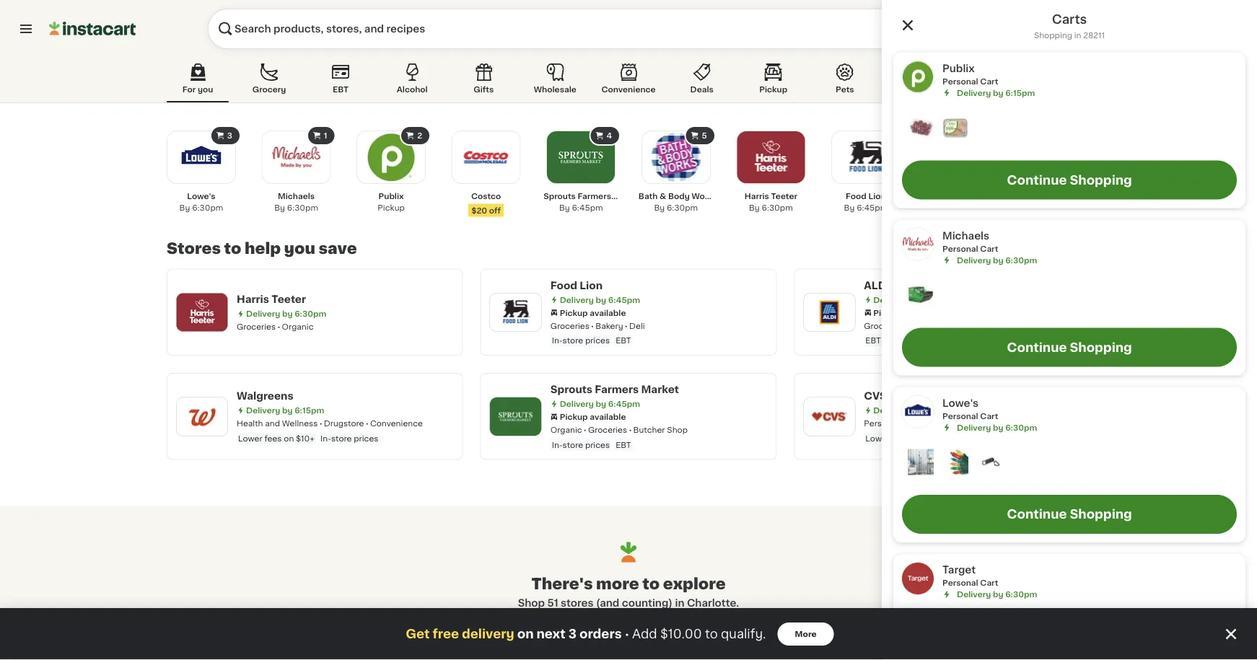 Task type: locate. For each thing, give the bounding box(es) containing it.
0 horizontal spatial 3
[[227, 132, 232, 140]]

cart inside the lowe's personal cart
[[981, 412, 999, 420]]

6 by from the left
[[844, 204, 855, 212]]

1 vertical spatial farmers
[[595, 385, 639, 395]]

in inside stores to help you save tab panel
[[929, 309, 937, 317]]

2 vertical spatial to
[[705, 629, 718, 641]]

michaels for michaels personal cart
[[943, 231, 990, 241]]

in inside there's more to explore shop 51 stores (and counting) in charlotte.
[[675, 598, 685, 608]]

by down harris teeter "image"
[[749, 204, 760, 212]]

1 left hr
[[955, 204, 958, 212]]

1 horizontal spatial lower
[[866, 435, 890, 443]]

pickup available for lion
[[560, 309, 626, 317]]

in
[[1075, 31, 1082, 39], [929, 309, 937, 317], [675, 598, 685, 608]]

delivery down food lion
[[560, 296, 594, 304]]

1 horizontal spatial publix
[[943, 63, 975, 73]]

(and
[[596, 598, 620, 608]]

2 fees from the left
[[892, 435, 910, 443]]

0 vertical spatial sprouts
[[544, 192, 576, 200]]

pickup available
[[560, 309, 626, 317], [560, 413, 626, 421]]

personal inside michaels personal cart
[[943, 245, 979, 253]]

1 vertical spatial 51
[[548, 598, 559, 608]]

1 fees from the left
[[265, 435, 282, 443]]

1 vertical spatial lion
[[580, 281, 603, 291]]

lion up bakery
[[580, 281, 603, 291]]

0 horizontal spatial harris
[[237, 294, 269, 305]]

0 horizontal spatial teeter
[[272, 294, 306, 305]]

food down food lion image on the right top of page
[[846, 192, 867, 200]]

michaels
[[278, 192, 315, 200], [943, 231, 990, 241]]

personal for target
[[943, 580, 979, 588]]

personal up pharmacy
[[943, 77, 979, 85]]

0 vertical spatial teeter
[[772, 192, 798, 200]]

0 horizontal spatial michaels
[[278, 192, 315, 200]]

1 horizontal spatial organic
[[551, 426, 582, 434]]

delivery by 6:45pm
[[560, 296, 640, 304], [874, 296, 954, 304], [560, 400, 640, 408]]

groceries inside personal care drugstore groceries lower fees on $10+ in-store prices
[[973, 420, 1012, 428]]

fees down care
[[892, 435, 910, 443]]

in inside carts shopping in 28211
[[1075, 31, 1082, 39]]

drugstore right wellness
[[324, 420, 364, 428]]

cart down the fresh market 1 hr in the right top of the page
[[981, 245, 999, 253]]

pickup down publix image
[[378, 204, 405, 212]]

3 items in cart element from the top
[[908, 617, 1232, 646]]

lion inside food lion by 6:45pm
[[869, 192, 886, 200]]

on inside personal care drugstore groceries lower fees on $10+ in-store prices
[[912, 435, 922, 443]]

2 horizontal spatial organic
[[949, 322, 981, 330]]

0 horizontal spatial lion
[[580, 281, 603, 291]]

2 vertical spatial continue shopping
[[1007, 509, 1133, 521]]

ebt button
[[310, 61, 372, 103]]

0 horizontal spatial you
[[198, 86, 213, 94]]

body
[[669, 192, 690, 200]]

cart for publix
[[981, 77, 999, 85]]

lowe's inside the lowe's personal cart
[[943, 398, 979, 408]]

continue shopping for publix
[[1007, 174, 1133, 186]]

sprouts farmers market image
[[557, 133, 606, 182]]

publix image
[[367, 133, 416, 182]]

pickup available for farmers
[[560, 413, 626, 421]]

items in cart element for publix
[[908, 114, 1232, 143]]

you inside tab panel
[[284, 241, 315, 256]]

3 inside treatment tracker modal dialog
[[569, 629, 577, 641]]

delivery down walgreens
[[246, 407, 280, 415]]

ebt
[[333, 86, 349, 94], [616, 337, 631, 345], [866, 337, 881, 345], [616, 441, 631, 449]]

shop inside there's more to explore shop 51 stores (and counting) in charlotte.
[[518, 598, 545, 608]]

3 continue from the top
[[1007, 509, 1068, 521]]

0 horizontal spatial all
[[619, 637, 631, 647]]

by up the stores
[[179, 204, 190, 212]]

walgreens logo image
[[183, 398, 221, 436]]

lowe's up the stores
[[187, 192, 216, 200]]

add
[[633, 629, 658, 641]]

delivery down aldi at the top of page
[[874, 296, 908, 304]]

all inside show all 51 stores
[[1066, 184, 1078, 194]]

deli
[[630, 322, 645, 330]]

1 horizontal spatial all
[[1066, 184, 1078, 194]]

market left &
[[613, 192, 642, 200]]

delivery down target personal cart
[[957, 591, 992, 599]]

health and wellness drugstore convenience lower fees on $10+ in-store prices
[[237, 420, 423, 443]]

publix up pharmacy
[[943, 63, 975, 73]]

1 vertical spatial publix
[[379, 192, 404, 200]]

groceries inside groceries bakery deli in-store prices ebt
[[551, 322, 590, 330]]

sprouts for sprouts farmers market by 6:45pm
[[544, 192, 576, 200]]

delivery by 6:30pm for michaels
[[957, 256, 1038, 264]]

delivery by 6:15pm up and
[[246, 407, 324, 415]]

by down food lion image on the right top of page
[[844, 204, 855, 212]]

3
[[227, 132, 232, 140], [569, 629, 577, 641]]

store inside the organic groceries butcher shop in-store prices ebt
[[563, 441, 583, 449]]

continue shopping button
[[903, 161, 1238, 200], [903, 328, 1238, 367], [903, 495, 1238, 534]]

shopping
[[1035, 31, 1073, 39], [1070, 174, 1133, 186], [1070, 341, 1133, 354], [1070, 509, 1133, 521]]

get free delivery on next 3 orders • add $10.00 to qualify.
[[406, 629, 766, 641]]

0 horizontal spatial lowe's image
[[177, 133, 226, 182]]

shop categories tab list
[[167, 61, 1091, 103]]

6:30pm inside michaels by 6:30pm
[[287, 204, 318, 212]]

qualify.
[[721, 629, 766, 641]]

by up bakery
[[596, 296, 607, 304]]

0 vertical spatial lion
[[869, 192, 886, 200]]

market inside sprouts farmers market by 6:45pm
[[613, 192, 642, 200]]

sprouts down sprouts farmers market image
[[544, 192, 576, 200]]

alcohol button
[[381, 61, 443, 103]]

lowe's image inside stores to help you save tab panel
[[177, 133, 226, 182]]

1 vertical spatial harris
[[237, 294, 269, 305]]

food inside food lion by 6:45pm
[[846, 192, 867, 200]]

2 $10+ from the left
[[924, 435, 943, 443]]

6:45pm for food lion
[[609, 296, 640, 304]]

6:45pm down sprouts farmers market on the bottom
[[609, 400, 640, 408]]

2 continue shopping from the top
[[1007, 341, 1133, 354]]

delivery by 6:45pm down sprouts farmers market on the bottom
[[560, 400, 640, 408]]

0 vertical spatial continue
[[1007, 174, 1068, 186]]

on inside treatment tracker modal dialog
[[518, 629, 534, 641]]

all for view
[[619, 637, 631, 647]]

drugstore inside health and wellness drugstore convenience lower fees on $10+ in-store prices
[[324, 420, 364, 428]]

0 vertical spatial publix
[[943, 63, 975, 73]]

fees
[[265, 435, 282, 443], [892, 435, 910, 443]]

to up counting) on the bottom of the page
[[643, 577, 660, 592]]

bath & body works by 6:30pm
[[639, 192, 718, 212]]

ebt down 'deli'
[[616, 337, 631, 345]]

personal down target
[[943, 580, 979, 588]]

2 continue from the top
[[1007, 341, 1068, 354]]

1 horizontal spatial food
[[846, 192, 867, 200]]

delivery by 6:15pm for walgreens
[[246, 407, 324, 415]]

2 horizontal spatial stores
[[1049, 198, 1074, 206]]

orders
[[580, 629, 622, 641]]

1 $10+ from the left
[[296, 435, 315, 443]]

1 horizontal spatial $10+
[[924, 435, 943, 443]]

0 vertical spatial convenience
[[602, 86, 656, 94]]

personal up ge staybright led multicolor miniature lights image
[[943, 412, 979, 420]]

in- inside groceries bakery deli in-store prices ebt
[[552, 337, 563, 345]]

pickup down food lion
[[560, 309, 588, 317]]

continue shopping button for michaels
[[903, 328, 1238, 367]]

1 lower from the left
[[238, 435, 263, 443]]

cart inside publix personal cart
[[981, 77, 999, 85]]

0 vertical spatial continue shopping
[[1007, 174, 1133, 186]]

1 drugstore from the left
[[324, 420, 364, 428]]

sprouts
[[544, 192, 576, 200], [551, 385, 593, 395]]

sprouts farmers market
[[551, 385, 679, 395]]

farmers
[[578, 192, 612, 200], [595, 385, 639, 395]]

0 horizontal spatial lower
[[238, 435, 263, 443]]

all inside button
[[619, 637, 631, 647]]

organic down min
[[949, 322, 981, 330]]

gifts
[[474, 86, 494, 94]]

delivery by 6:30pm
[[957, 256, 1038, 264], [246, 310, 327, 318], [957, 424, 1038, 432], [957, 591, 1038, 599]]

groceries down pickup ready in 60 min
[[865, 322, 904, 330]]

personal down cvs®
[[865, 420, 899, 428]]

to inside there's more to explore shop 51 stores (and counting) in charlotte.
[[643, 577, 660, 592]]

0 vertical spatial farmers
[[578, 192, 612, 200]]

delivery down publix personal cart
[[957, 89, 992, 97]]

groceries for groceries organic
[[237, 323, 276, 331]]

by down publix personal cart
[[993, 89, 1004, 97]]

1 horizontal spatial to
[[643, 577, 660, 592]]

lion for food lion
[[580, 281, 603, 291]]

6:45pm down sprouts farmers market image
[[572, 204, 603, 212]]

5 by from the left
[[749, 204, 760, 212]]

personal care drugstore groceries lower fees on $10+ in-store prices
[[865, 420, 1012, 443]]

1 vertical spatial available
[[590, 413, 626, 421]]

all for show
[[1066, 184, 1078, 194]]

0 horizontal spatial 51
[[548, 598, 559, 608]]

pickup available up the organic groceries butcher shop in-store prices ebt
[[560, 413, 626, 421]]

1 vertical spatial sprouts
[[551, 385, 593, 395]]

you
[[198, 86, 213, 94], [284, 241, 315, 256]]

1 continue from the top
[[1007, 174, 1068, 186]]

off
[[489, 207, 501, 214]]

1 continue shopping button from the top
[[903, 161, 1238, 200]]

by up wellness
[[282, 407, 293, 415]]

1 horizontal spatial delivery by 6:15pm
[[874, 407, 952, 415]]

2 horizontal spatial in
[[1075, 31, 1082, 39]]

cart for lowe's
[[981, 412, 999, 420]]

prices inside health and wellness drugstore convenience lower fees on $10+ in-store prices
[[354, 435, 379, 443]]

1 horizontal spatial on
[[518, 629, 534, 641]]

farmers inside sprouts farmers market by 6:45pm
[[578, 192, 612, 200]]

2 continue shopping button from the top
[[903, 328, 1238, 367]]

groceries up luxpro focusing keychain flashlight image
[[973, 420, 1012, 428]]

by down target personal cart
[[993, 591, 1004, 599]]

deals button
[[671, 61, 733, 103]]

1 horizontal spatial harris
[[745, 192, 770, 200]]

gifts button
[[453, 61, 515, 103]]

0 vertical spatial pickup available
[[560, 309, 626, 317]]

convenience inside health and wellness drugstore convenience lower fees on $10+ in-store prices
[[370, 420, 423, 428]]

lowe's image
[[177, 133, 226, 182], [903, 396, 934, 428]]

view all stores link
[[569, 628, 689, 657]]

groceries down harris teeter
[[237, 323, 276, 331]]

market
[[613, 192, 642, 200], [968, 192, 997, 200], [641, 385, 679, 395]]

convenience button
[[596, 61, 662, 103]]

continue for michaels
[[1007, 341, 1068, 354]]

1 vertical spatial items in cart element
[[908, 449, 1232, 478]]

personal for michaels
[[943, 245, 979, 253]]

2 pickup available from the top
[[560, 413, 626, 421]]

lower down cvs®
[[866, 435, 890, 443]]

delivery by 6:30pm down michaels personal cart
[[957, 256, 1038, 264]]

0 horizontal spatial stores
[[561, 598, 594, 608]]

0 vertical spatial michaels
[[278, 192, 315, 200]]

sprouts down groceries bakery deli in-store prices ebt
[[551, 385, 593, 395]]

items in cart element for lowe's
[[908, 449, 1232, 478]]

by inside michaels by 6:30pm
[[274, 204, 285, 212]]

1 horizontal spatial teeter
[[772, 192, 798, 200]]

food
[[846, 192, 867, 200], [551, 281, 578, 291]]

delivery by 6:15pm down publix personal cart
[[957, 89, 1036, 97]]

teeter inside harris teeter by 6:30pm
[[772, 192, 798, 200]]

convenience inside button
[[602, 86, 656, 94]]

market for the fresh market 1 hr
[[968, 192, 997, 200]]

pickup available up groceries bakery deli in-store prices ebt
[[560, 309, 626, 317]]

luxpro focusing keychain flashlight image
[[978, 449, 1004, 475]]

delivery by 6:30pm inside stores to help you save tab panel
[[246, 310, 327, 318]]

groceries left bakery
[[551, 322, 590, 330]]

delivery down cvs®
[[874, 407, 908, 415]]

lion
[[869, 192, 886, 200], [580, 281, 603, 291]]

1 vertical spatial 1
[[955, 204, 958, 212]]

personal down hr
[[943, 245, 979, 253]]

treatment tracker modal dialog
[[0, 609, 1258, 661]]

2 vertical spatial in
[[675, 598, 685, 608]]

stores inside show all 51 stores
[[1049, 198, 1074, 206]]

on
[[284, 435, 294, 443], [912, 435, 922, 443], [518, 629, 534, 641]]

1 vertical spatial lowe's
[[943, 398, 979, 408]]

6:15pm for cvs®
[[922, 407, 952, 415]]

shopping for michaels
[[1070, 341, 1133, 354]]

sprouts inside sprouts farmers market by 6:45pm
[[544, 192, 576, 200]]

3 cart from the top
[[981, 412, 999, 420]]

6:45pm for aldi
[[922, 296, 954, 304]]

allen + roth latchbury multi-head floor lamp - bronze - 66.55" image
[[908, 449, 934, 475]]

ebt inside the organic groceries butcher shop in-store prices ebt
[[616, 441, 631, 449]]

by down &
[[654, 204, 665, 212]]

the fresh market 1 hr
[[926, 192, 997, 212]]

michaels inside michaels by 6:30pm
[[278, 192, 315, 200]]

2 by from the left
[[274, 204, 285, 212]]

available up the organic groceries butcher shop in-store prices ebt
[[590, 413, 626, 421]]

1 horizontal spatial convenience
[[602, 86, 656, 94]]

publix inside publix personal cart
[[943, 63, 975, 73]]

0 horizontal spatial convenience
[[370, 420, 423, 428]]

food up groceries bakery deli in-store prices ebt
[[551, 281, 578, 291]]

0 horizontal spatial food
[[551, 281, 578, 291]]

cart inside target personal cart
[[981, 580, 999, 588]]

51 inside show all 51 stores
[[1039, 198, 1047, 206]]

you right help
[[284, 241, 315, 256]]

harris teeter logo image
[[183, 294, 221, 331]]

items in cart element
[[908, 114, 1232, 143], [908, 449, 1232, 478], [908, 617, 1232, 646]]

teeter down harris teeter "image"
[[772, 192, 798, 200]]

prices
[[585, 337, 610, 345], [354, 435, 379, 443], [982, 435, 1006, 443], [585, 441, 610, 449]]

harris teeter image
[[747, 133, 796, 182]]

by inside sprouts farmers market by 6:45pm
[[559, 204, 570, 212]]

continue shopping for lowe's
[[1007, 509, 1133, 521]]

0 horizontal spatial 6:15pm
[[295, 407, 324, 415]]

shop down there's
[[518, 598, 545, 608]]

groceries for groceries bakery deli in-store prices ebt
[[551, 322, 590, 330]]

0 vertical spatial all
[[1066, 184, 1078, 194]]

1 by from the left
[[179, 204, 190, 212]]

lowe's
[[187, 192, 216, 200], [943, 398, 979, 408]]

lowe's image up lowe's by 6:30pm
[[177, 133, 226, 182]]

teeter up groceries organic at the left of page
[[272, 294, 306, 305]]

michaels image
[[903, 228, 934, 260]]

costco image
[[462, 133, 511, 182]]

2 vertical spatial continue
[[1007, 509, 1068, 521]]

delivery by 6:30pm for lowe's
[[957, 424, 1038, 432]]

pickup ready in 60 min
[[874, 309, 967, 317]]

delivery by 6:15pm for cvs®
[[874, 407, 952, 415]]

0 horizontal spatial drugstore
[[324, 420, 364, 428]]

lower down health
[[238, 435, 263, 443]]

1 horizontal spatial fees
[[892, 435, 910, 443]]

lowe's for lowe's personal cart
[[943, 398, 979, 408]]

0 vertical spatial 1
[[324, 132, 327, 140]]

food for food lion
[[551, 281, 578, 291]]

delivery by 6:45pm for food lion
[[560, 296, 640, 304]]

0 vertical spatial food
[[846, 192, 867, 200]]

just bare boneless skinless chicken breast fillets image
[[943, 114, 969, 140]]

fresh
[[943, 192, 966, 200]]

ebt left alcohol
[[333, 86, 349, 94]]

2 vertical spatial stores
[[634, 637, 667, 647]]

1 vertical spatial all
[[619, 637, 631, 647]]

pickup down sprouts farmers market on the bottom
[[560, 413, 588, 421]]

0 horizontal spatial publix
[[379, 192, 404, 200]]

1 pickup available from the top
[[560, 309, 626, 317]]

1 vertical spatial lowe's image
[[903, 396, 934, 428]]

1 vertical spatial stores
[[561, 598, 594, 608]]

teeter for harris teeter
[[272, 294, 306, 305]]

6:15pm for walgreens
[[295, 407, 324, 415]]

market up butcher
[[641, 385, 679, 395]]

delivery by 6:15pm
[[957, 89, 1036, 97], [246, 407, 324, 415], [874, 407, 952, 415]]

in left 60
[[929, 309, 937, 317]]

wellness
[[282, 420, 318, 428]]

you right for
[[198, 86, 213, 94]]

1 horizontal spatial you
[[284, 241, 315, 256]]

available up bakery
[[590, 309, 626, 317]]

publix down publix image
[[379, 192, 404, 200]]

delivery by 6:30pm up groceries organic at the left of page
[[246, 310, 327, 318]]

2 vertical spatial continue shopping button
[[903, 495, 1238, 534]]

1 horizontal spatial shop
[[667, 426, 688, 434]]

wholesale
[[534, 86, 577, 94]]

delivery down the lowe's personal cart
[[957, 424, 992, 432]]

1 vertical spatial food
[[551, 281, 578, 291]]

ebt down sprouts farmers market on the bottom
[[616, 441, 631, 449]]

0 horizontal spatial delivery by 6:15pm
[[246, 407, 324, 415]]

farmers down sprouts farmers market image
[[578, 192, 612, 200]]

personal inside publix personal cart
[[943, 77, 979, 85]]

1 right michaels image
[[324, 132, 327, 140]]

0 vertical spatial in
[[1075, 31, 1082, 39]]

6:30pm
[[192, 204, 223, 212], [287, 204, 318, 212], [667, 204, 698, 212], [762, 204, 793, 212], [1006, 256, 1038, 264], [295, 310, 327, 318], [1006, 424, 1038, 432], [1006, 591, 1038, 599]]

lower
[[238, 435, 263, 443], [866, 435, 890, 443]]

by down sprouts farmers market on the bottom
[[596, 400, 607, 408]]

1 vertical spatial you
[[284, 241, 315, 256]]

publix inside publix pickup
[[379, 192, 404, 200]]

ebt down pickup ready in 60 min
[[866, 337, 881, 345]]

in for carts
[[1075, 31, 1082, 39]]

1 vertical spatial teeter
[[272, 294, 306, 305]]

$10+ inside health and wellness drugstore convenience lower fees on $10+ in-store prices
[[296, 435, 315, 443]]

1 cart from the top
[[981, 77, 999, 85]]

1 horizontal spatial 3
[[569, 629, 577, 641]]

personal for lowe's
[[943, 412, 979, 420]]

by inside bath & body works by 6:30pm
[[654, 204, 665, 212]]

bath & body works image
[[652, 133, 701, 182]]

costco
[[471, 192, 501, 200]]

shopping inside carts shopping in 28211
[[1035, 31, 1073, 39]]

cart right the "target" image
[[981, 580, 999, 588]]

store inside groceries bakery deli in-store prices ebt
[[563, 337, 583, 345]]

0 horizontal spatial fees
[[265, 435, 282, 443]]

0 vertical spatial 3
[[227, 132, 232, 140]]

None search field
[[208, 9, 1018, 49]]

$10+ up allen + roth latchbury multi-head floor lamp - bronze - 66.55" icon in the bottom of the page
[[924, 435, 943, 443]]

6:30pm inside harris teeter by 6:30pm
[[762, 204, 793, 212]]

cart up pharmacy
[[981, 77, 999, 85]]

market for sprouts farmers market
[[641, 385, 679, 395]]

1 vertical spatial pickup available
[[560, 413, 626, 421]]

on inside health and wellness drugstore convenience lower fees on $10+ in-store prices
[[284, 435, 294, 443]]

cart inside michaels personal cart
[[981, 245, 999, 253]]

continue
[[1007, 174, 1068, 186], [1007, 341, 1068, 354], [1007, 509, 1068, 521]]

food lion image
[[842, 133, 891, 182]]

by down sprouts farmers market image
[[559, 204, 570, 212]]

ebt inside groceries bakery deli in-store prices ebt
[[616, 337, 631, 345]]

3 by from the left
[[559, 204, 570, 212]]

0 horizontal spatial on
[[284, 435, 294, 443]]

$10+ down wellness
[[296, 435, 315, 443]]

groceries inside groceries produce organic ebt
[[865, 322, 904, 330]]

market inside the fresh market 1 hr
[[968, 192, 997, 200]]

lowe's image right cvs®
[[903, 396, 934, 428]]

you inside button
[[198, 86, 213, 94]]

save
[[319, 241, 357, 256]]

2 drugstore from the left
[[926, 420, 966, 428]]

food for food lion by 6:45pm
[[846, 192, 867, 200]]

3 right next at the left bottom
[[569, 629, 577, 641]]

1 continue shopping from the top
[[1007, 174, 1133, 186]]

2 cart from the top
[[981, 245, 999, 253]]

drugstore right care
[[926, 420, 966, 428]]

3 continue shopping from the top
[[1007, 509, 1133, 521]]

pickup left 'ready'
[[874, 309, 902, 317]]

3 inside stores to help you save tab panel
[[227, 132, 232, 140]]

1 vertical spatial convenience
[[370, 420, 423, 428]]

in left 28211
[[1075, 31, 1082, 39]]

fees inside health and wellness drugstore convenience lower fees on $10+ in-store prices
[[265, 435, 282, 443]]

2 horizontal spatial to
[[705, 629, 718, 641]]

6:45pm up 60
[[922, 296, 954, 304]]

publix
[[943, 63, 975, 73], [379, 192, 404, 200]]

6:15pm
[[1006, 89, 1036, 97], [295, 407, 324, 415], [922, 407, 952, 415]]

1 horizontal spatial in
[[929, 309, 937, 317]]

51 inside there's more to explore shop 51 stores (and counting) in charlotte.
[[548, 598, 559, 608]]

delivery by 6:15pm up care
[[874, 407, 952, 415]]

2 items in cart element from the top
[[908, 449, 1232, 478]]

0 horizontal spatial in
[[675, 598, 685, 608]]

2 available from the top
[[590, 413, 626, 421]]

6:45pm
[[572, 204, 603, 212], [857, 204, 888, 212], [609, 296, 640, 304], [922, 296, 954, 304], [609, 400, 640, 408]]

for you button
[[167, 61, 229, 103]]

stores to help you save tab panel
[[160, 126, 1098, 460]]

0 vertical spatial lowe's image
[[177, 133, 226, 182]]

4 cart from the top
[[981, 580, 999, 588]]

by up care
[[910, 407, 920, 415]]

groceries
[[551, 322, 590, 330], [865, 322, 904, 330], [237, 323, 276, 331], [973, 420, 1012, 428], [588, 426, 628, 434]]

by up groceries organic at the left of page
[[282, 310, 293, 318]]

51
[[1039, 198, 1047, 206], [548, 598, 559, 608]]

delivery
[[957, 89, 992, 97], [957, 256, 992, 264], [560, 296, 594, 304], [874, 296, 908, 304], [246, 310, 280, 318], [560, 400, 594, 408], [246, 407, 280, 415], [874, 407, 908, 415], [957, 424, 992, 432], [957, 591, 992, 599]]

by
[[993, 89, 1004, 97], [993, 256, 1004, 264], [596, 296, 607, 304], [910, 296, 920, 304], [282, 310, 293, 318], [596, 400, 607, 408], [282, 407, 293, 415], [910, 407, 920, 415], [993, 424, 1004, 432], [993, 591, 1004, 599]]

1 vertical spatial 3
[[569, 629, 577, 641]]

target
[[943, 565, 976, 576]]

0 vertical spatial available
[[590, 309, 626, 317]]

organic right sprouts farmers market logo
[[551, 426, 582, 434]]

1 vertical spatial michaels
[[943, 231, 990, 241]]

1 horizontal spatial 1
[[955, 204, 958, 212]]

ebt inside button
[[333, 86, 349, 94]]

2 lower from the left
[[866, 435, 890, 443]]

wholesale button
[[524, 61, 587, 103]]

on down care
[[912, 435, 922, 443]]

cart for michaels
[[981, 245, 999, 253]]

farmers for sprouts farmers market by 6:45pm
[[578, 192, 612, 200]]

fees down and
[[265, 435, 282, 443]]

for you
[[182, 86, 213, 94]]

cart up luxpro focusing keychain flashlight image
[[981, 412, 999, 420]]

0 horizontal spatial to
[[224, 241, 241, 256]]

0 vertical spatial stores
[[1049, 198, 1074, 206]]

michaels inside michaels personal cart
[[943, 231, 990, 241]]

1 vertical spatial continue
[[1007, 341, 1068, 354]]

1 horizontal spatial lowe's
[[943, 398, 979, 408]]

lowe's up personal care drugstore groceries lower fees on $10+ in-store prices
[[943, 398, 979, 408]]

1 horizontal spatial stores
[[634, 637, 667, 647]]

for
[[182, 86, 196, 94]]

by up help
[[274, 204, 285, 212]]

in for pickup
[[929, 309, 937, 317]]

1 horizontal spatial drugstore
[[926, 420, 966, 428]]

available
[[590, 309, 626, 317], [590, 413, 626, 421]]

personal inside the lowe's personal cart
[[943, 412, 979, 420]]

aldi logo image
[[811, 294, 849, 331]]

1 items in cart element from the top
[[908, 114, 1232, 143]]

to left help
[[224, 241, 241, 256]]

harris inside harris teeter by 6:30pm
[[745, 192, 770, 200]]

lowe's inside lowe's by 6:30pm
[[187, 192, 216, 200]]

all
[[1066, 184, 1078, 194], [619, 637, 631, 647]]

0 vertical spatial continue shopping button
[[903, 161, 1238, 200]]

cvs®
[[865, 391, 893, 401]]

pickup
[[760, 86, 788, 94], [378, 204, 405, 212], [560, 309, 588, 317], [874, 309, 902, 317], [560, 413, 588, 421]]

publix image
[[903, 61, 934, 93]]

1 available from the top
[[590, 309, 626, 317]]

stores
[[1049, 198, 1074, 206], [561, 598, 594, 608], [634, 637, 667, 647]]

lowe's for lowe's by 6:30pm
[[187, 192, 216, 200]]

cart
[[981, 77, 999, 85], [981, 245, 999, 253], [981, 412, 999, 420], [981, 580, 999, 588]]

lion down food lion image on the right top of page
[[869, 192, 886, 200]]

0 horizontal spatial $10+
[[296, 435, 315, 443]]

aldi
[[865, 281, 890, 291]]

store
[[563, 337, 583, 345], [331, 435, 352, 443], [959, 435, 980, 443], [563, 441, 583, 449]]

min
[[952, 309, 967, 317]]

on left next at the left bottom
[[518, 629, 534, 641]]

0 vertical spatial items in cart element
[[908, 114, 1232, 143]]

$10+ inside personal care drugstore groceries lower fees on $10+ in-store prices
[[924, 435, 943, 443]]

1 horizontal spatial lion
[[869, 192, 886, 200]]

lowe's personal cart
[[943, 398, 999, 420]]

michaels down michaels image
[[278, 192, 315, 200]]

4 by from the left
[[654, 204, 665, 212]]

michaels down hr
[[943, 231, 990, 241]]

6:45pm down food lion image on the right top of page
[[857, 204, 888, 212]]

available for farmers
[[590, 413, 626, 421]]

personal inside target personal cart
[[943, 580, 979, 588]]

0 vertical spatial lowe's
[[187, 192, 216, 200]]

0 horizontal spatial shop
[[518, 598, 545, 608]]

organic inside groceries produce organic ebt
[[949, 322, 981, 330]]

3 continue shopping button from the top
[[903, 495, 1238, 534]]

51 down there's
[[548, 598, 559, 608]]

6:45pm up 'deli'
[[609, 296, 640, 304]]



Task type: describe. For each thing, give the bounding box(es) containing it.
help
[[245, 241, 281, 256]]

stores
[[167, 241, 221, 256]]

groceries bakery deli in-store prices ebt
[[551, 322, 645, 345]]

explore
[[663, 577, 726, 592]]

lowe's by 6:30pm
[[179, 192, 223, 212]]

continue shopping for michaels
[[1007, 341, 1133, 354]]

cart for target
[[981, 580, 999, 588]]

6:30pm inside lowe's by 6:30pm
[[192, 204, 223, 212]]

stores inside button
[[634, 637, 667, 647]]

market for sprouts farmers market by 6:45pm
[[613, 192, 642, 200]]

pickup for sprouts farmers market
[[560, 413, 588, 421]]

delivery by 6:45pm for aldi
[[874, 296, 954, 304]]

pickup inside button
[[760, 86, 788, 94]]

and
[[265, 420, 280, 428]]

bakery
[[596, 322, 624, 330]]

food lion
[[551, 281, 603, 291]]

by up 'ready'
[[910, 296, 920, 304]]

groceries organic
[[237, 323, 314, 331]]

publix for publix pickup
[[379, 192, 404, 200]]

stores inside there's more to explore shop 51 stores (and counting) in charlotte.
[[561, 598, 594, 608]]

cvs® logo image
[[811, 398, 849, 436]]

pickup for aldi
[[874, 309, 902, 317]]

there's
[[532, 577, 593, 592]]

carts shopping in 28211
[[1035, 13, 1106, 39]]

60
[[939, 309, 950, 317]]

publix personal cart
[[943, 63, 999, 85]]

instacart image
[[49, 20, 136, 38]]

pets
[[836, 86, 855, 94]]

pickup button
[[743, 61, 805, 103]]

2 horizontal spatial delivery by 6:15pm
[[957, 89, 1036, 97]]

5
[[702, 132, 707, 140]]

alcohol
[[397, 86, 428, 94]]

walgreens
[[237, 391, 294, 401]]

$10.00
[[661, 629, 702, 641]]

•
[[625, 629, 630, 640]]

shopping for lowe's
[[1070, 509, 1133, 521]]

beauty button
[[886, 61, 948, 103]]

food lion logo image
[[497, 294, 535, 331]]

michaels image
[[272, 133, 321, 182]]

counting)
[[622, 598, 673, 608]]

view all stores
[[591, 637, 667, 647]]

free
[[433, 629, 459, 641]]

0 horizontal spatial organic
[[282, 323, 314, 331]]

continue shopping button for publix
[[903, 161, 1238, 200]]

by down the lowe's personal cart
[[993, 424, 1004, 432]]

costco $20 off
[[471, 192, 501, 214]]

by inside harris teeter by 6:30pm
[[749, 204, 760, 212]]

6:30pm inside bath & body works by 6:30pm
[[667, 204, 698, 212]]

hr
[[960, 204, 968, 212]]

food lion by 6:45pm
[[844, 192, 888, 212]]

2
[[417, 132, 422, 140]]

butcher
[[634, 426, 665, 434]]

the
[[926, 192, 941, 200]]

deals
[[691, 86, 714, 94]]

harris for harris teeter by 6:30pm
[[745, 192, 770, 200]]

delivery down harris teeter
[[246, 310, 280, 318]]

by inside lowe's by 6:30pm
[[179, 204, 190, 212]]

ebt inside groceries produce organic ebt
[[866, 337, 881, 345]]

more
[[795, 631, 817, 639]]

target image
[[903, 563, 934, 595]]

&
[[660, 192, 667, 200]]

harris teeter by 6:30pm
[[745, 192, 798, 212]]

next
[[537, 629, 566, 641]]

view all stores button
[[569, 628, 689, 657]]

get
[[406, 629, 430, 641]]

groceries produce organic ebt
[[865, 322, 981, 345]]

by down michaels personal cart
[[993, 256, 1004, 264]]

harris for harris teeter
[[237, 294, 269, 305]]

2 horizontal spatial 6:15pm
[[1006, 89, 1036, 97]]

continue for publix
[[1007, 174, 1068, 186]]

publix pickup
[[378, 192, 405, 212]]

$20
[[472, 207, 487, 214]]

organic inside the organic groceries butcher shop in-store prices ebt
[[551, 426, 582, 434]]

personal inside personal care drugstore groceries lower fees on $10+ in-store prices
[[865, 420, 899, 428]]

show all 51 stores
[[1035, 184, 1078, 206]]

charlotte.
[[687, 598, 740, 608]]

produce
[[910, 322, 943, 330]]

beauty
[[902, 86, 932, 94]]

6:45pm inside food lion by 6:45pm
[[857, 204, 888, 212]]

Search field
[[208, 9, 1018, 49]]

6:45pm for sprouts farmers market
[[609, 400, 640, 408]]

to inside stores to help you save tab panel
[[224, 241, 241, 256]]

organic groceries butcher shop in-store prices ebt
[[551, 426, 688, 449]]

bath
[[639, 192, 658, 200]]

ge staybright led multicolor miniature lights image
[[943, 449, 969, 475]]

items in cart element for target
[[908, 617, 1232, 646]]

delivery down michaels personal cart
[[957, 256, 992, 264]]

delivery by 6:45pm for sprouts farmers market
[[560, 400, 640, 408]]

delivery by 6:30pm for target
[[957, 591, 1038, 599]]

pharmacy button
[[957, 61, 1019, 103]]

prices inside personal care drugstore groceries lower fees on $10+ in-store prices
[[982, 435, 1006, 443]]

harris teeter
[[237, 294, 306, 305]]

delivery down sprouts farmers market on the bottom
[[560, 400, 594, 408]]

prices inside groceries bakery deli in-store prices ebt
[[585, 337, 610, 345]]

carts
[[1053, 13, 1088, 26]]

28211
[[1084, 31, 1106, 39]]

sprouts farmers market by 6:45pm
[[544, 192, 642, 212]]

shop inside the organic groceries butcher shop in-store prices ebt
[[667, 426, 688, 434]]

michaels by 6:30pm
[[274, 192, 318, 212]]

there's more to explore shop 51 stores (and counting) in charlotte.
[[518, 577, 740, 608]]

teeter for harris teeter by 6:30pm
[[772, 192, 798, 200]]

4
[[607, 132, 612, 140]]

more button
[[778, 623, 834, 646]]

1 horizontal spatial lowe's image
[[903, 396, 934, 428]]

by inside food lion by 6:45pm
[[844, 204, 855, 212]]

grocery button
[[238, 61, 300, 103]]

michaels for michaels by 6:30pm
[[278, 192, 315, 200]]

continue shopping button for lowe's
[[903, 495, 1238, 534]]

available for lion
[[590, 309, 626, 317]]

sprouts farmers market logo image
[[497, 398, 535, 436]]

farmers for sprouts farmers market
[[595, 385, 639, 395]]

lower inside health and wellness drugstore convenience lower fees on $10+ in-store prices
[[238, 435, 263, 443]]

view
[[591, 637, 616, 647]]

pharmacy
[[968, 86, 1009, 94]]

prices inside the organic groceries butcher shop in-store prices ebt
[[585, 441, 610, 449]]

target personal cart
[[943, 565, 999, 588]]

drugstore inside personal care drugstore groceries lower fees on $10+ in-store prices
[[926, 420, 966, 428]]

lion for food lion by 6:45pm
[[869, 192, 886, 200]]

care
[[901, 420, 920, 428]]

strawberries image
[[908, 114, 934, 140]]

shopping for publix
[[1070, 174, 1133, 186]]

in- inside the organic groceries butcher shop in-store prices ebt
[[552, 441, 563, 449]]

sprouts for sprouts farmers market
[[551, 385, 593, 395]]

ready
[[904, 309, 928, 317]]

michaels personal cart
[[943, 231, 999, 253]]

in- inside personal care drugstore groceries lower fees on $10+ in-store prices
[[948, 435, 959, 443]]

6:45pm inside sprouts farmers market by 6:45pm
[[572, 204, 603, 212]]

continue for lowe's
[[1007, 509, 1068, 521]]

pickup for food lion
[[560, 309, 588, 317]]

publix for publix personal cart
[[943, 63, 975, 73]]

to inside treatment tracker modal dialog
[[705, 629, 718, 641]]

scotch magic tape in pack image
[[908, 282, 934, 308]]

pets button
[[814, 61, 876, 103]]

delivery
[[462, 629, 515, 641]]

personal for publix
[[943, 77, 979, 85]]

0 horizontal spatial 1
[[324, 132, 327, 140]]

stores to help you save
[[167, 241, 357, 256]]

in- inside health and wellness drugstore convenience lower fees on $10+ in-store prices
[[321, 435, 331, 443]]

groceries for groceries produce organic ebt
[[865, 322, 904, 330]]

more
[[596, 577, 640, 592]]

1 inside the fresh market 1 hr
[[955, 204, 958, 212]]

store inside health and wellness drugstore convenience lower fees on $10+ in-store prices
[[331, 435, 352, 443]]

groceries inside the organic groceries butcher shop in-store prices ebt
[[588, 426, 628, 434]]

lower inside personal care drugstore groceries lower fees on $10+ in-store prices
[[866, 435, 890, 443]]

show
[[1035, 184, 1063, 194]]

store inside personal care drugstore groceries lower fees on $10+ in-store prices
[[959, 435, 980, 443]]

grocery
[[253, 86, 286, 94]]

fees inside personal care drugstore groceries lower fees on $10+ in-store prices
[[892, 435, 910, 443]]



Task type: vqa. For each thing, say whether or not it's contained in the screenshot.
To
yes



